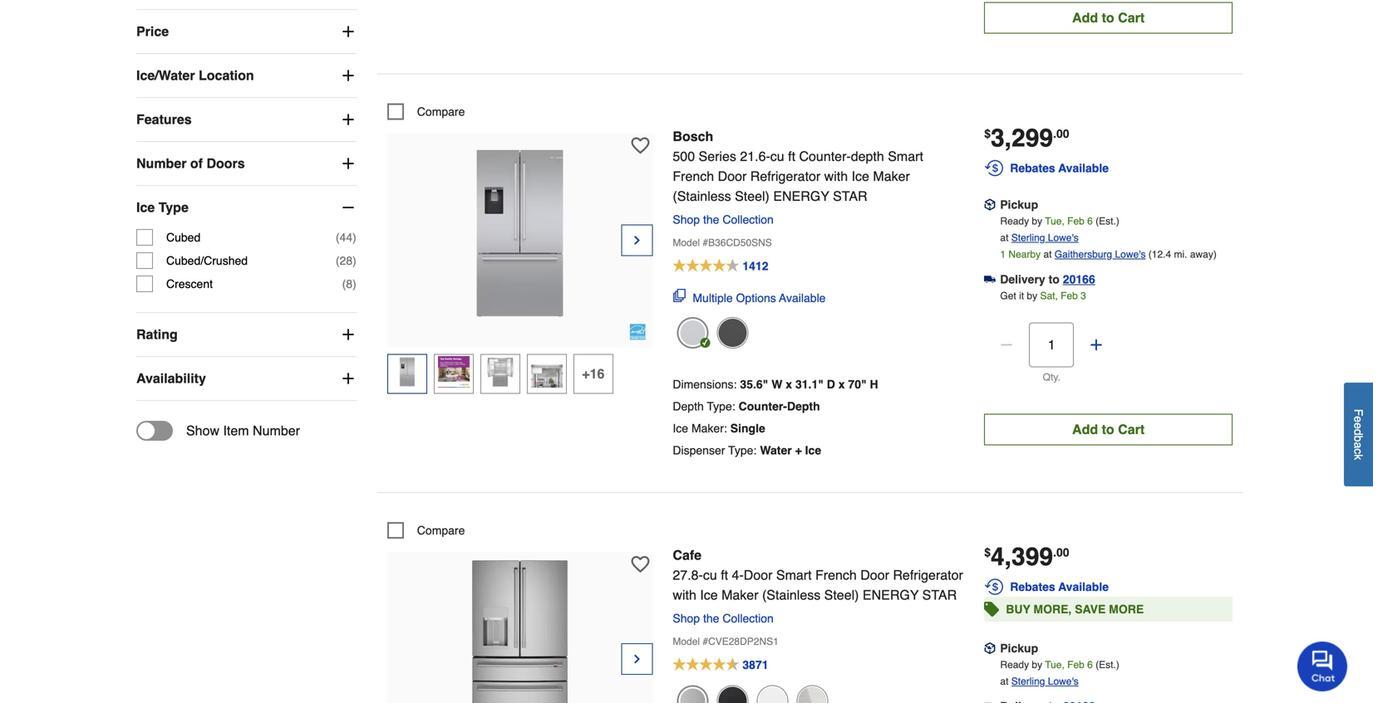 Task type: vqa. For each thing, say whether or not it's contained in the screenshot.
the right the 2.
no



Task type: describe. For each thing, give the bounding box(es) containing it.
ice type
[[136, 200, 189, 215]]

actual price $4,399.00 element
[[984, 543, 1069, 572]]

with inside bosch 500 series 21.6-cu ft counter-depth smart french door refrigerator with ice maker (stainless steel) energy star
[[824, 169, 848, 184]]

get
[[1000, 290, 1016, 302]]

cafe
[[673, 548, 702, 564]]

cubed/crushed
[[166, 254, 248, 268]]

bosch500 series 21.6-cu ft counter-depth smart french door refrigerator with ice maker (stainless steel) energy star element
[[387, 133, 653, 348]]

lowe's for ready by tue, feb 6 (est.) at sterling lowe's
[[1048, 677, 1079, 688]]

tag filled image
[[984, 598, 999, 622]]

d
[[827, 378, 835, 391]]

nearby
[[1009, 249, 1041, 261]]

delivery to 20166
[[1000, 273, 1095, 286]]

maker:
[[691, 422, 727, 436]]

ice type button
[[136, 186, 356, 229]]

$ 3,299 .00
[[984, 124, 1069, 152]]

5000219969 element
[[387, 103, 465, 120]]

number of doors
[[136, 156, 245, 171]]

# for 3,299
[[703, 237, 708, 249]]

gaithersburg
[[1055, 249, 1112, 261]]

plus image for rating
[[340, 327, 356, 343]]

cart for 2nd add to cart button from the top
[[1118, 422, 1145, 438]]

(est.) for ready by tue, feb 6 (est.) at sterling lowe's 1 nearby at gaithersburg lowe's (12.4 mi. away)
[[1096, 216, 1119, 227]]

dimensions:
[[673, 378, 737, 391]]

a
[[1352, 443, 1365, 449]]

star inside cafe 27.8-cu ft 4-door smart french door refrigerator with ice maker (stainless steel) energy star
[[922, 588, 957, 603]]

number inside button
[[136, 156, 187, 171]]

ft inside cafe 27.8-cu ft 4-door smart french door refrigerator with ice maker (stainless steel) energy star
[[721, 568, 728, 583]]

refrigerator inside cafe 27.8-cu ft 4-door smart french door refrigerator with ice maker (stainless steel) energy star
[[893, 568, 963, 583]]

dispenser
[[673, 444, 725, 458]]

shop the collection link for 3,299
[[673, 213, 780, 226]]

ice inside bosch 500 series 21.6-cu ft counter-depth smart french door refrigerator with ice maker (stainless steel) energy star
[[852, 169, 869, 184]]

rebates icon image for 4,399
[[984, 578, 1004, 598]]

# for 4,399
[[703, 637, 708, 648]]

2 sterling lowe's button from the top
[[1011, 674, 1079, 691]]

dimensions: 35.6" w x  31.1" d x  70" h
[[673, 378, 878, 391]]

plus image for features
[[340, 111, 356, 128]]

save
[[1075, 603, 1106, 617]]

location
[[199, 68, 254, 83]]

ready by tue, feb 6 (est.) at sterling lowe's 1 nearby at gaithersburg lowe's (12.4 mi. away)
[[1000, 216, 1217, 261]]

availability
[[136, 371, 206, 387]]

$ for 3,299
[[984, 127, 991, 140]]

ready for ready by tue, feb 6 (est.) at sterling lowe's
[[1000, 660, 1029, 672]]

pickup for tue, feb 6
[[1000, 643, 1038, 656]]

( for 8
[[342, 278, 346, 291]]

show item number
[[186, 424, 300, 439]]

sterling for ready by tue, feb 6 (est.) at sterling lowe's 1 nearby at gaithersburg lowe's (12.4 mi. away)
[[1011, 232, 1045, 244]]

35.6"
[[740, 378, 768, 391]]

model # b36cd50sns
[[673, 237, 772, 249]]

with inside cafe 27.8-cu ft 4-door smart french door refrigerator with ice maker (stainless steel) energy star
[[673, 588, 696, 603]]

0 vertical spatial to
[[1102, 10, 1114, 25]]

1
[[1000, 249, 1006, 261]]

3,299
[[991, 124, 1053, 152]]

k
[[1352, 455, 1365, 461]]

ice/water location button
[[136, 54, 356, 97]]

matte black image
[[717, 686, 748, 704]]

bosch b36cd50sns 500 series 21.6-cu ft counter-depth smart french door refrigerator with ice maker (stainless steel) energy star image
[[429, 142, 611, 325]]

( 8 )
[[342, 278, 356, 291]]

) for ( 8 )
[[353, 278, 356, 291]]

3871
[[743, 659, 768, 672]]

refrigerator inside bosch 500 series 21.6-cu ft counter-depth smart french door refrigerator with ice maker (stainless steel) energy star
[[750, 169, 821, 184]]

more
[[1109, 603, 1144, 617]]

feb for ready by tue, feb 6 (est.) at sterling lowe's 1 nearby at gaithersburg lowe's (12.4 mi. away)
[[1067, 216, 1084, 227]]

rebates available button for 4,399
[[984, 578, 1233, 598]]

qty.
[[1043, 372, 1060, 384]]

minus image
[[340, 200, 356, 216]]

rating
[[136, 327, 178, 343]]

price button
[[136, 10, 356, 53]]

6 for ready by tue, feb 6 (est.) at sterling lowe's
[[1087, 660, 1093, 672]]

1 vertical spatial available
[[779, 292, 826, 305]]

cart for 1st add to cart button from the top
[[1118, 10, 1145, 25]]

dispenser type: water + ice
[[673, 444, 821, 458]]

mi.
[[1174, 249, 1187, 261]]

(stainless inside bosch 500 series 21.6-cu ft counter-depth smart french door refrigerator with ice maker (stainless steel) energy star
[[673, 189, 731, 204]]

3 thumbnail image from the left
[[484, 357, 516, 388]]

type: for depth type:
[[707, 400, 735, 414]]

french inside cafe 27.8-cu ft 4-door smart french door refrigerator with ice maker (stainless steel) energy star
[[815, 568, 857, 583]]

1 x from the left
[[786, 378, 792, 391]]

model for 3,299
[[673, 237, 700, 249]]

+16
[[582, 366, 605, 382]]

rebates icon image for 3,299
[[984, 158, 1004, 178]]

rebates available for 3,299
[[1010, 162, 1109, 175]]

add to cart for 2nd add to cart button from the top
[[1072, 422, 1145, 438]]

1 vertical spatial feb
[[1061, 290, 1078, 302]]

chat invite button image
[[1297, 642, 1348, 692]]

more,
[[1033, 603, 1072, 617]]

4-
[[732, 568, 744, 583]]

2 depth from the left
[[787, 400, 820, 414]]

h
[[870, 378, 878, 391]]

3
[[1081, 290, 1086, 302]]

show item number element
[[136, 421, 300, 441]]

add to cart for 1st add to cart button from the top
[[1072, 10, 1145, 25]]

2 vertical spatial to
[[1102, 422, 1114, 438]]

44
[[340, 231, 353, 244]]

27.8-
[[673, 568, 703, 583]]

( for 44
[[336, 231, 340, 244]]

model # cve28dp2ns1
[[673, 637, 779, 648]]

1412 button
[[673, 258, 964, 276]]

$ for 4,399
[[984, 547, 991, 560]]

8
[[346, 278, 353, 291]]

b
[[1352, 436, 1365, 443]]

f e e d b a c k button
[[1344, 383, 1373, 487]]

stainless steel image
[[677, 318, 708, 349]]

1 vertical spatial at
[[1043, 249, 1052, 261]]

doors
[[206, 156, 245, 171]]

type: for dispenser type:
[[728, 444, 757, 458]]

shop the collection for 3,299
[[673, 213, 774, 226]]

ice right +
[[805, 444, 821, 458]]

f
[[1352, 410, 1365, 417]]

of
[[190, 156, 203, 171]]

by for ready by tue, feb 6 (est.) at sterling lowe's 1 nearby at gaithersburg lowe's (12.4 mi. away)
[[1032, 216, 1042, 227]]

features button
[[136, 98, 356, 141]]

Stepper number input field with increment and decrement buttons number field
[[1029, 323, 1074, 368]]

70"
[[848, 378, 867, 391]]

model for 4,399
[[673, 637, 700, 648]]

28
[[340, 254, 353, 268]]

(12.4
[[1148, 249, 1171, 261]]

available for 4,399
[[1058, 581, 1109, 594]]

2 add from the top
[[1072, 422, 1098, 438]]

availability button
[[136, 357, 356, 401]]

get it by sat, feb 3
[[1000, 290, 1086, 302]]

c
[[1352, 449, 1365, 455]]

available for 3,299
[[1058, 162, 1109, 175]]

heart outline image for 3,299
[[631, 137, 649, 155]]

+16 button
[[573, 354, 613, 394]]

1 vertical spatial number
[[253, 424, 300, 439]]

pickup image
[[984, 199, 996, 211]]

2 add to cart button from the top
[[984, 414, 1233, 446]]

1 add from the top
[[1072, 10, 1098, 25]]

options
[[736, 292, 776, 305]]

gaithersburg lowe's button
[[1055, 246, 1146, 263]]

cafe 27.8-cu ft 4-door smart french door refrigerator with ice maker (stainless steel) energy star
[[673, 548, 963, 603]]

heart outline image for 4,399
[[631, 556, 649, 574]]

d
[[1352, 430, 1365, 436]]

shop for 4,399
[[673, 613, 700, 626]]

cubed
[[166, 231, 201, 244]]

maker inside bosch 500 series 21.6-cu ft counter-depth smart french door refrigerator with ice maker (stainless steel) energy star
[[873, 169, 910, 184]]

.00 for 3,299
[[1053, 127, 1069, 140]]

item
[[223, 424, 249, 439]]

pickup image
[[984, 643, 996, 655]]

w
[[771, 378, 782, 391]]

1412
[[743, 260, 768, 273]]

the for 3,299
[[703, 213, 719, 226]]

maker inside cafe 27.8-cu ft 4-door smart french door refrigerator with ice maker (stainless steel) energy star
[[721, 588, 758, 603]]

$ 4,399 .00
[[984, 543, 1069, 572]]

4,399
[[991, 543, 1053, 572]]

lowe's for ready by tue, feb 6 (est.) at sterling lowe's 1 nearby at gaithersburg lowe's (12.4 mi. away)
[[1048, 232, 1079, 244]]

water
[[760, 444, 792, 458]]

( 28 )
[[336, 254, 356, 268]]

steel) inside bosch 500 series 21.6-cu ft counter-depth smart french door refrigerator with ice maker (stainless steel) energy star
[[735, 189, 770, 204]]

bosch 500 series 21.6-cu ft counter-depth smart french door refrigerator with ice maker (stainless steel) energy star
[[673, 129, 923, 204]]

21.6-
[[740, 149, 770, 164]]

smart inside cafe 27.8-cu ft 4-door smart french door refrigerator with ice maker (stainless steel) energy star
[[776, 568, 812, 583]]

6 for ready by tue, feb 6 (est.) at sterling lowe's 1 nearby at gaithersburg lowe's (12.4 mi. away)
[[1087, 216, 1093, 227]]

multiple options available link
[[673, 289, 826, 307]]



Task type: locate. For each thing, give the bounding box(es) containing it.
tue, for ready by tue, feb 6 (est.) at sterling lowe's
[[1045, 660, 1065, 672]]

ft inside bosch 500 series 21.6-cu ft counter-depth smart french door refrigerator with ice maker (stainless steel) energy star
[[788, 149, 795, 164]]

energy inside cafe 27.8-cu ft 4-door smart french door refrigerator with ice maker (stainless steel) energy star
[[863, 588, 919, 603]]

1 vertical spatial (est.)
[[1096, 660, 1119, 672]]

model up stainless steel icon
[[673, 637, 700, 648]]

steel)
[[735, 189, 770, 204], [824, 588, 859, 603]]

sterling up nearby at top
[[1011, 232, 1045, 244]]

20166
[[1063, 273, 1095, 286]]

shop down "27.8-"
[[673, 613, 700, 626]]

1 vertical spatial rebates available button
[[984, 578, 1233, 598]]

ice maker: single
[[673, 422, 765, 436]]

1 horizontal spatial steel)
[[824, 588, 859, 603]]

rebates for 3,299
[[1010, 162, 1055, 175]]

6 down save
[[1087, 660, 1093, 672]]

1 vertical spatial plus image
[[1088, 337, 1105, 354]]

1 vertical spatial ready
[[1000, 660, 1029, 672]]

plus image inside features button
[[340, 111, 356, 128]]

compare inside 5000219969 element
[[417, 105, 465, 118]]

1 vertical spatial ft
[[721, 568, 728, 583]]

2 x from the left
[[838, 378, 845, 391]]

0 vertical spatial #
[[703, 237, 708, 249]]

depth down dimensions:
[[673, 400, 704, 414]]

compare for 3,299
[[417, 105, 465, 118]]

0 horizontal spatial counter-
[[739, 400, 787, 414]]

at up 1
[[1000, 232, 1009, 244]]

steel) down "21.6-"
[[735, 189, 770, 204]]

shop the collection link up model # b36cd50sns
[[673, 213, 780, 226]]

1 rebates available button from the top
[[984, 158, 1233, 178]]

1 horizontal spatial smart
[[888, 149, 923, 164]]

by down more,
[[1032, 660, 1042, 672]]

rebates down $ 3,299 .00
[[1010, 162, 1055, 175]]

1 vertical spatial steel)
[[824, 588, 859, 603]]

2 rebates available button from the top
[[984, 578, 1233, 598]]

cafe cve28dp2ns1 27.8-cu ft 4-door smart french door refrigerator with ice maker (stainless steel) energy star image
[[429, 561, 611, 704]]

energy star qualified image
[[629, 324, 646, 341]]

plus image inside number of doors button
[[340, 155, 356, 172]]

pickup right pickup icon
[[1000, 198, 1038, 211]]

smart right 4-
[[776, 568, 812, 583]]

shop the collection for 4,399
[[673, 613, 774, 626]]

maker down 4-
[[721, 588, 758, 603]]

number right item
[[253, 424, 300, 439]]

rebates
[[1010, 162, 1055, 175], [1010, 581, 1055, 594]]

0 vertical spatial ft
[[788, 149, 795, 164]]

ice down "27.8-"
[[700, 588, 718, 603]]

heart outline image
[[631, 137, 649, 155], [631, 556, 649, 574]]

1 horizontal spatial cu
[[770, 149, 784, 164]]

0 horizontal spatial ft
[[721, 568, 728, 583]]

shop up model # b36cd50sns
[[673, 213, 700, 226]]

2 plus image from the top
[[340, 111, 356, 128]]

number of doors button
[[136, 142, 356, 185]]

tue, for ready by tue, feb 6 (est.) at sterling lowe's 1 nearby at gaithersburg lowe's (12.4 mi. away)
[[1045, 216, 1065, 227]]

1 horizontal spatial counter-
[[799, 149, 851, 164]]

1 vertical spatial energy
[[863, 588, 919, 603]]

plus image
[[340, 23, 356, 40], [340, 111, 356, 128], [340, 155, 356, 172], [340, 327, 356, 343]]

plus image for ice/water location
[[340, 67, 356, 84]]

0 vertical spatial feb
[[1067, 216, 1084, 227]]

counter- right "21.6-"
[[799, 149, 851, 164]]

1 collection from the top
[[723, 213, 774, 226]]

0 vertical spatial maker
[[873, 169, 910, 184]]

1 vertical spatial add
[[1072, 422, 1098, 438]]

by inside the ready by tue, feb 6 (est.) at sterling lowe's 1 nearby at gaithersburg lowe's (12.4 mi. away)
[[1032, 216, 1042, 227]]

1 vertical spatial sterling lowe's button
[[1011, 674, 1079, 691]]

.00 for 4,399
[[1053, 547, 1069, 560]]

3 ) from the top
[[353, 278, 356, 291]]

2 heart outline image from the top
[[631, 556, 649, 574]]

at inside ready by tue, feb 6 (est.) at sterling lowe's
[[1000, 677, 1009, 688]]

at down the buy
[[1000, 677, 1009, 688]]

(est.) up gaithersburg lowe's button
[[1096, 216, 1119, 227]]

2 shop the collection link from the top
[[673, 613, 780, 626]]

ready inside the ready by tue, feb 6 (est.) at sterling lowe's 1 nearby at gaithersburg lowe's (12.4 mi. away)
[[1000, 216, 1029, 227]]

20166 button
[[1063, 271, 1095, 288]]

available down 1412 button at the top
[[779, 292, 826, 305]]

collection up cve28dp2ns1
[[723, 613, 774, 626]]

2 .00 from the top
[[1053, 547, 1069, 560]]

shop for 3,299
[[673, 213, 700, 226]]

with
[[824, 169, 848, 184], [673, 588, 696, 603]]

1 ) from the top
[[353, 231, 356, 244]]

0 vertical spatial plus image
[[340, 67, 356, 84]]

0 horizontal spatial refrigerator
[[750, 169, 821, 184]]

2 vertical spatial feb
[[1067, 660, 1084, 672]]

crescent
[[166, 278, 213, 291]]

0 vertical spatial shop
[[673, 213, 700, 226]]

6 inside ready by tue, feb 6 (est.) at sterling lowe's
[[1087, 660, 1093, 672]]

.00 inside $ 3,299 .00
[[1053, 127, 1069, 140]]

the for 4,399
[[703, 613, 719, 626]]

ft right "21.6-"
[[788, 149, 795, 164]]

lowe's left (12.4
[[1115, 249, 1146, 261]]

delivery
[[1000, 273, 1045, 286]]

1 cart from the top
[[1118, 10, 1145, 25]]

1 heart outline image from the top
[[631, 137, 649, 155]]

ice down depth
[[852, 169, 869, 184]]

1 tue, from the top
[[1045, 216, 1065, 227]]

ice/water location
[[136, 68, 254, 83]]

1 rebates icon image from the top
[[984, 158, 1004, 178]]

feb for ready by tue, feb 6 (est.) at sterling lowe's
[[1067, 660, 1084, 672]]

door inside bosch 500 series 21.6-cu ft counter-depth smart french door refrigerator with ice maker (stainless steel) energy star
[[718, 169, 747, 184]]

1 pickup from the top
[[1000, 198, 1038, 211]]

0 vertical spatial the
[[703, 213, 719, 226]]

french inside bosch 500 series 21.6-cu ft counter-depth smart french door refrigerator with ice maker (stainless steel) energy star
[[673, 169, 714, 184]]

rebates available for 4,399
[[1010, 581, 1109, 594]]

ready for ready by tue, feb 6 (est.) at sterling lowe's 1 nearby at gaithersburg lowe's (12.4 mi. away)
[[1000, 216, 1029, 227]]

$ up tag filled image
[[984, 547, 991, 560]]

type: up ice maker: single
[[707, 400, 735, 414]]

1 vertical spatial tue,
[[1045, 660, 1065, 672]]

door
[[718, 169, 747, 184], [744, 568, 772, 583], [860, 568, 889, 583]]

1 rebates from the top
[[1010, 162, 1055, 175]]

1 vertical spatial )
[[353, 254, 356, 268]]

2 pickup from the top
[[1000, 643, 1038, 656]]

series
[[699, 149, 736, 164]]

truck filled image
[[984, 702, 996, 704]]

1 # from the top
[[703, 237, 708, 249]]

.00
[[1053, 127, 1069, 140], [1053, 547, 1069, 560]]

1 horizontal spatial (stainless
[[762, 588, 821, 603]]

1 thumbnail image from the left
[[391, 357, 423, 388]]

1 vertical spatial (
[[336, 254, 340, 268]]

.00 inside $ 4,399 .00
[[1053, 547, 1069, 560]]

2 vertical spatial available
[[1058, 581, 1109, 594]]

2 # from the top
[[703, 637, 708, 648]]

e up b
[[1352, 423, 1365, 430]]

cve28dp2ns1
[[708, 637, 779, 648]]

shop the collection link
[[673, 213, 780, 226], [673, 613, 780, 626]]

0 horizontal spatial cu
[[703, 568, 717, 583]]

1 vertical spatial the
[[703, 613, 719, 626]]

1 vertical spatial with
[[673, 588, 696, 603]]

2 model from the top
[[673, 637, 700, 648]]

heart outline image left 500
[[631, 137, 649, 155]]

(stainless down series
[[673, 189, 731, 204]]

0 vertical spatial chevron right image
[[630, 232, 644, 249]]

1 ready from the top
[[1000, 216, 1029, 227]]

star
[[833, 189, 867, 204], [922, 588, 957, 603]]

2 add to cart from the top
[[1072, 422, 1145, 438]]

compare inside 5013381273 element
[[417, 524, 465, 538]]

0 vertical spatial at
[[1000, 232, 1009, 244]]

by inside ready by tue, feb 6 (est.) at sterling lowe's
[[1032, 660, 1042, 672]]

6 inside the ready by tue, feb 6 (est.) at sterling lowe's 1 nearby at gaithersburg lowe's (12.4 mi. away)
[[1087, 216, 1093, 227]]

5013381273 element
[[387, 523, 465, 539]]

0 vertical spatial ready
[[1000, 216, 1029, 227]]

x
[[786, 378, 792, 391], [838, 378, 845, 391]]

0 horizontal spatial depth
[[673, 400, 704, 414]]

cu left 4-
[[703, 568, 717, 583]]

actual price $3,299.00 element
[[984, 124, 1069, 152]]

feb inside the ready by tue, feb 6 (est.) at sterling lowe's 1 nearby at gaithersburg lowe's (12.4 mi. away)
[[1067, 216, 1084, 227]]

lowe's inside ready by tue, feb 6 (est.) at sterling lowe's
[[1048, 677, 1079, 688]]

2 $ from the top
[[984, 547, 991, 560]]

pickup right pickup image
[[1000, 643, 1038, 656]]

rating button
[[136, 313, 356, 357]]

by up nearby at top
[[1032, 216, 1042, 227]]

0 horizontal spatial (stainless
[[673, 189, 731, 204]]

type: down single
[[728, 444, 757, 458]]

1 add to cart button from the top
[[984, 2, 1233, 34]]

plus image inside the price button
[[340, 23, 356, 40]]

ice up dispenser
[[673, 422, 688, 436]]

sterling inside ready by tue, feb 6 (est.) at sterling lowe's
[[1011, 677, 1045, 688]]

(est.) inside the ready by tue, feb 6 (est.) at sterling lowe's 1 nearby at gaithersburg lowe's (12.4 mi. away)
[[1096, 216, 1119, 227]]

2 ready from the top
[[1000, 660, 1029, 672]]

add to cart button
[[984, 2, 1233, 34], [984, 414, 1233, 446]]

0 vertical spatial .00
[[1053, 127, 1069, 140]]

31.1"
[[795, 378, 824, 391]]

e
[[1352, 417, 1365, 423], [1352, 423, 1365, 430]]

bosch
[[673, 129, 713, 144]]

1 vertical spatial $
[[984, 547, 991, 560]]

1 vertical spatial lowe's
[[1115, 249, 1146, 261]]

1 compare from the top
[[417, 105, 465, 118]]

rebates available up more,
[[1010, 581, 1109, 594]]

multiple options available
[[693, 292, 826, 305]]

counter-
[[799, 149, 851, 164], [739, 400, 787, 414]]

type
[[158, 200, 189, 215]]

the
[[703, 213, 719, 226], [703, 613, 719, 626]]

steel) inside cafe 27.8-cu ft 4-door smart french door refrigerator with ice maker (stainless steel) energy star
[[824, 588, 859, 603]]

cu inside bosch 500 series 21.6-cu ft counter-depth smart french door refrigerator with ice maker (stainless steel) energy star
[[770, 149, 784, 164]]

1 sterling from the top
[[1011, 232, 1045, 244]]

model
[[673, 237, 700, 249], [673, 637, 700, 648]]

platinum glass image
[[797, 686, 828, 704]]

rebates up the buy
[[1010, 581, 1055, 594]]

rebates for 4,399
[[1010, 581, 1055, 594]]

0 vertical spatial counter-
[[799, 149, 851, 164]]

2 6 from the top
[[1087, 660, 1093, 672]]

2 cart from the top
[[1118, 422, 1145, 438]]

2 vertical spatial plus image
[[340, 371, 356, 387]]

number left of
[[136, 156, 187, 171]]

1 vertical spatial french
[[815, 568, 857, 583]]

rebates icon image up pickup icon
[[984, 158, 1004, 178]]

(stainless up cve28dp2ns1
[[762, 588, 821, 603]]

3 plus image from the top
[[340, 155, 356, 172]]

star inside bosch 500 series 21.6-cu ft counter-depth smart french door refrigerator with ice maker (stainless steel) energy star
[[833, 189, 867, 204]]

ready by tue, feb 6 (est.) at sterling lowe's
[[1000, 660, 1119, 688]]

# up stainless steel icon
[[703, 637, 708, 648]]

pickup for at
[[1000, 198, 1038, 211]]

shop the collection up model # b36cd50sns
[[673, 213, 774, 226]]

sterling inside the ready by tue, feb 6 (est.) at sterling lowe's 1 nearby at gaithersburg lowe's (12.4 mi. away)
[[1011, 232, 1045, 244]]

rebates available button
[[984, 158, 1233, 178], [984, 578, 1233, 598]]

500
[[673, 149, 695, 164]]

1 $ from the top
[[984, 127, 991, 140]]

depth
[[851, 149, 884, 164]]

feb inside ready by tue, feb 6 (est.) at sterling lowe's
[[1067, 660, 1084, 672]]

sterling
[[1011, 232, 1045, 244], [1011, 677, 1045, 688]]

shop the collection
[[673, 213, 774, 226], [673, 613, 774, 626]]

f e e d b a c k
[[1352, 410, 1365, 461]]

(
[[336, 231, 340, 244], [336, 254, 340, 268], [342, 278, 346, 291]]

2 thumbnail image from the left
[[438, 357, 469, 388]]

4 thumbnail image from the left
[[531, 357, 563, 388]]

1 vertical spatial rebates available
[[1010, 581, 1109, 594]]

ready down the buy
[[1000, 660, 1029, 672]]

0 vertical spatial steel)
[[735, 189, 770, 204]]

smart inside bosch 500 series 21.6-cu ft counter-depth smart french door refrigerator with ice maker (stainless steel) energy star
[[888, 149, 923, 164]]

1 e from the top
[[1352, 417, 1365, 423]]

2 chevron right image from the top
[[630, 652, 644, 668]]

0 vertical spatial rebates available button
[[984, 158, 1233, 178]]

0 vertical spatial cart
[[1118, 10, 1145, 25]]

by for ready by tue, feb 6 (est.) at sterling lowe's
[[1032, 660, 1042, 672]]

(stainless inside cafe 27.8-cu ft 4-door smart french door refrigerator with ice maker (stainless steel) energy star
[[762, 588, 821, 603]]

plus image
[[340, 67, 356, 84], [1088, 337, 1105, 354], [340, 371, 356, 387]]

tue, down more,
[[1045, 660, 1065, 672]]

plus image inside the availability button
[[340, 371, 356, 387]]

add to cart
[[1072, 10, 1145, 25], [1072, 422, 1145, 438]]

sterling for ready by tue, feb 6 (est.) at sterling lowe's
[[1011, 677, 1045, 688]]

cu inside cafe 27.8-cu ft 4-door smart french door refrigerator with ice maker (stainless steel) energy star
[[703, 568, 717, 583]]

collection for 3,299
[[723, 213, 774, 226]]

depth down 31.1"
[[787, 400, 820, 414]]

$ inside $ 3,299 .00
[[984, 127, 991, 140]]

1 horizontal spatial maker
[[873, 169, 910, 184]]

sterling down the buy
[[1011, 677, 1045, 688]]

cu right series
[[770, 149, 784, 164]]

2 collection from the top
[[723, 613, 774, 626]]

features
[[136, 112, 192, 127]]

buy more, save more
[[1006, 603, 1144, 617]]

0 vertical spatial shop the collection
[[673, 213, 774, 226]]

0 vertical spatial rebates
[[1010, 162, 1055, 175]]

1 vertical spatial smart
[[776, 568, 812, 583]]

rebates available button up the ready by tue, feb 6 (est.) at sterling lowe's 1 nearby at gaithersburg lowe's (12.4 mi. away) at the top of page
[[984, 158, 1233, 178]]

1 vertical spatial shop the collection
[[673, 613, 774, 626]]

0 vertical spatial with
[[824, 169, 848, 184]]

feb up gaithersburg
[[1067, 216, 1084, 227]]

collection up b36cd50sns at top right
[[723, 213, 774, 226]]

ready up nearby at top
[[1000, 216, 1029, 227]]

2 rebates icon image from the top
[[984, 578, 1004, 598]]

1 horizontal spatial star
[[922, 588, 957, 603]]

1 horizontal spatial refrigerator
[[893, 568, 963, 583]]

ice inside button
[[136, 200, 155, 215]]

x right the w
[[786, 378, 792, 391]]

0 vertical spatial shop the collection link
[[673, 213, 780, 226]]

feb left 3
[[1061, 290, 1078, 302]]

0 horizontal spatial with
[[673, 588, 696, 603]]

energy
[[773, 189, 829, 204], [863, 588, 919, 603]]

ft
[[788, 149, 795, 164], [721, 568, 728, 583]]

feb down buy more, save more
[[1067, 660, 1084, 672]]

1 (est.) from the top
[[1096, 216, 1119, 227]]

buy
[[1006, 603, 1030, 617]]

#
[[703, 237, 708, 249], [703, 637, 708, 648]]

at for ready by tue, feb 6 (est.) at sterling lowe's
[[1000, 677, 1009, 688]]

1 .00 from the top
[[1053, 127, 1069, 140]]

rebates icon image up tag filled image
[[984, 578, 1004, 598]]

1 horizontal spatial french
[[815, 568, 857, 583]]

1 horizontal spatial energy
[[863, 588, 919, 603]]

1 vertical spatial shop
[[673, 613, 700, 626]]

( for 28
[[336, 254, 340, 268]]

rebates available
[[1010, 162, 1109, 175], [1010, 581, 1109, 594]]

1 vertical spatial pickup
[[1000, 643, 1038, 656]]

tue, inside ready by tue, feb 6 (est.) at sterling lowe's
[[1045, 660, 1065, 672]]

e up d
[[1352, 417, 1365, 423]]

) up 8
[[353, 254, 356, 268]]

1 sterling lowe's button from the top
[[1011, 230, 1079, 246]]

1 vertical spatial shop the collection link
[[673, 613, 780, 626]]

ice/water
[[136, 68, 195, 83]]

plus image for number of doors
[[340, 155, 356, 172]]

1 horizontal spatial depth
[[787, 400, 820, 414]]

1 plus image from the top
[[340, 23, 356, 40]]

x right 'd'
[[838, 378, 845, 391]]

rebates available button for 3,299
[[984, 158, 1233, 178]]

it
[[1019, 290, 1024, 302]]

1 rebates available from the top
[[1010, 162, 1109, 175]]

plus image for availability
[[340, 371, 356, 387]]

price
[[136, 24, 169, 39]]

energy inside bosch 500 series 21.6-cu ft counter-depth smart french door refrigerator with ice maker (stainless steel) energy star
[[773, 189, 829, 204]]

b36cd50sns
[[708, 237, 772, 249]]

0 vertical spatial cu
[[770, 149, 784, 164]]

shop the collection link up the model # cve28dp2ns1
[[673, 613, 780, 626]]

available down $ 3,299 .00
[[1058, 162, 1109, 175]]

2 shop from the top
[[673, 613, 700, 626]]

2 tue, from the top
[[1045, 660, 1065, 672]]

stainless steel image
[[677, 686, 708, 704]]

0 vertical spatial (
[[336, 231, 340, 244]]

1 vertical spatial rebates
[[1010, 581, 1055, 594]]

at
[[1000, 232, 1009, 244], [1043, 249, 1052, 261], [1000, 677, 1009, 688]]

thumbnail image
[[391, 357, 423, 388], [438, 357, 469, 388], [484, 357, 516, 388], [531, 357, 563, 388]]

1 vertical spatial heart outline image
[[631, 556, 649, 574]]

1 vertical spatial refrigerator
[[893, 568, 963, 583]]

maker down depth
[[873, 169, 910, 184]]

1 vertical spatial add to cart button
[[984, 414, 1233, 446]]

0 vertical spatial model
[[673, 237, 700, 249]]

1 vertical spatial star
[[922, 588, 957, 603]]

2 vertical spatial (
[[342, 278, 346, 291]]

minus image
[[998, 337, 1015, 354]]

add
[[1072, 10, 1098, 25], [1072, 422, 1098, 438]]

ft left 4-
[[721, 568, 728, 583]]

0 vertical spatial rebates available
[[1010, 162, 1109, 175]]

1 vertical spatial counter-
[[739, 400, 787, 414]]

( 44 )
[[336, 231, 356, 244]]

1 vertical spatial rebates icon image
[[984, 578, 1004, 598]]

available up save
[[1058, 581, 1109, 594]]

depth type: counter-depth
[[673, 400, 820, 414]]

1 shop the collection link from the top
[[673, 213, 780, 226]]

counter- down 35.6"
[[739, 400, 787, 414]]

0 vertical spatial star
[[833, 189, 867, 204]]

sterling lowe's button up nearby at top
[[1011, 230, 1079, 246]]

1 shop the collection from the top
[[673, 213, 774, 226]]

1 shop from the top
[[673, 213, 700, 226]]

0 vertical spatial energy
[[773, 189, 829, 204]]

sat,
[[1040, 290, 1058, 302]]

tue,
[[1045, 216, 1065, 227], [1045, 660, 1065, 672]]

$ up pickup icon
[[984, 127, 991, 140]]

0 horizontal spatial x
[[786, 378, 792, 391]]

(est.) for ready by tue, feb 6 (est.) at sterling lowe's
[[1096, 660, 1119, 672]]

the up model # b36cd50sns
[[703, 213, 719, 226]]

(est.) down save
[[1096, 660, 1119, 672]]

by right it at the right of the page
[[1027, 290, 1037, 302]]

2 compare from the top
[[417, 524, 465, 538]]

tue, up gaithersburg
[[1045, 216, 1065, 227]]

1 add to cart from the top
[[1072, 10, 1145, 25]]

1 horizontal spatial with
[[824, 169, 848, 184]]

number
[[136, 156, 187, 171], [253, 424, 300, 439]]

matte white image
[[757, 686, 788, 704]]

2 (est.) from the top
[[1096, 660, 1119, 672]]

0 vertical spatial collection
[[723, 213, 774, 226]]

2 rebates available from the top
[[1010, 581, 1109, 594]]

star left tag filled image
[[922, 588, 957, 603]]

1 vertical spatial type:
[[728, 444, 757, 458]]

shop the collection link for 4,399
[[673, 613, 780, 626]]

1 model from the top
[[673, 237, 700, 249]]

rebates available button up more
[[984, 578, 1233, 598]]

away)
[[1190, 249, 1217, 261]]

star down depth
[[833, 189, 867, 204]]

1 vertical spatial model
[[673, 637, 700, 648]]

the up the model # cve28dp2ns1
[[703, 613, 719, 626]]

0 vertical spatial add to cart button
[[984, 2, 1233, 34]]

french
[[673, 169, 714, 184], [815, 568, 857, 583]]

2 ) from the top
[[353, 254, 356, 268]]

lowe's down more,
[[1048, 677, 1079, 688]]

multiple
[[693, 292, 733, 305]]

0 vertical spatial compare
[[417, 105, 465, 118]]

) down ( 28 )
[[353, 278, 356, 291]]

) for ( 44 )
[[353, 231, 356, 244]]

2 rebates from the top
[[1010, 581, 1055, 594]]

1 6 from the top
[[1087, 216, 1093, 227]]

ice
[[852, 169, 869, 184], [136, 200, 155, 215], [673, 422, 688, 436], [805, 444, 821, 458], [700, 588, 718, 603]]

4 plus image from the top
[[340, 327, 356, 343]]

6
[[1087, 216, 1093, 227], [1087, 660, 1093, 672]]

0 vertical spatial available
[[1058, 162, 1109, 175]]

at for ready by tue, feb 6 (est.) at sterling lowe's 1 nearby at gaithersburg lowe's (12.4 mi. away)
[[1000, 232, 1009, 244]]

1 horizontal spatial ft
[[788, 149, 795, 164]]

1 vertical spatial .00
[[1053, 547, 1069, 560]]

counter- inside bosch 500 series 21.6-cu ft counter-depth smart french door refrigerator with ice maker (stainless steel) energy star
[[799, 149, 851, 164]]

1 chevron right image from the top
[[630, 232, 644, 249]]

ice left type
[[136, 200, 155, 215]]

at right nearby at top
[[1043, 249, 1052, 261]]

2 sterling from the top
[[1011, 677, 1045, 688]]

) for ( 28 )
[[353, 254, 356, 268]]

( up ( 28 )
[[336, 231, 340, 244]]

# up multiple
[[703, 237, 708, 249]]

0 vertical spatial sterling lowe's button
[[1011, 230, 1079, 246]]

1 vertical spatial collection
[[723, 613, 774, 626]]

ready inside ready by tue, feb 6 (est.) at sterling lowe's
[[1000, 660, 1029, 672]]

steel) up 3871 button
[[824, 588, 859, 603]]

2 e from the top
[[1352, 423, 1365, 430]]

plus image inside ice/water location button
[[340, 67, 356, 84]]

2 vertical spatial by
[[1032, 660, 1042, 672]]

2 vertical spatial lowe's
[[1048, 677, 1079, 688]]

tue, inside the ready by tue, feb 6 (est.) at sterling lowe's 1 nearby at gaithersburg lowe's (12.4 mi. away)
[[1045, 216, 1065, 227]]

1 vertical spatial by
[[1027, 290, 1037, 302]]

plus image for price
[[340, 23, 356, 40]]

(est.) inside ready by tue, feb 6 (est.) at sterling lowe's
[[1096, 660, 1119, 672]]

ice inside cafe 27.8-cu ft 4-door smart french door refrigerator with ice maker (stainless steel) energy star
[[700, 588, 718, 603]]

6 up gaithersburg
[[1087, 216, 1093, 227]]

shop
[[673, 213, 700, 226], [673, 613, 700, 626]]

$ inside $ 4,399 .00
[[984, 547, 991, 560]]

shop the collection up the model # cve28dp2ns1
[[673, 613, 774, 626]]

) up ( 28 )
[[353, 231, 356, 244]]

heart outline image left cafe
[[631, 556, 649, 574]]

)
[[353, 231, 356, 244], [353, 254, 356, 268], [353, 278, 356, 291]]

plus image inside rating button
[[340, 327, 356, 343]]

chevron right image
[[630, 232, 644, 249], [630, 652, 644, 668]]

rebates icon image
[[984, 158, 1004, 178], [984, 578, 1004, 598]]

rebates available down $ 3,299 .00
[[1010, 162, 1109, 175]]

truck filled image
[[984, 274, 996, 286]]

2 shop the collection from the top
[[673, 613, 774, 626]]

2 the from the top
[[703, 613, 719, 626]]

single
[[730, 422, 765, 436]]

lowe's up gaithersburg
[[1048, 232, 1079, 244]]

1 vertical spatial to
[[1049, 273, 1060, 286]]

1 horizontal spatial x
[[838, 378, 845, 391]]

( down ( 28 )
[[342, 278, 346, 291]]

0 vertical spatial )
[[353, 231, 356, 244]]

1 depth from the left
[[673, 400, 704, 414]]

+
[[795, 444, 802, 458]]

sterling lowe's button down more,
[[1011, 674, 1079, 691]]

( down 44
[[336, 254, 340, 268]]

black stainless steel image
[[717, 318, 748, 349]]

compare for 4,399
[[417, 524, 465, 538]]

model left b36cd50sns at top right
[[673, 237, 700, 249]]

collection for 4,399
[[723, 613, 774, 626]]

smart right depth
[[888, 149, 923, 164]]

0 vertical spatial add
[[1072, 10, 1098, 25]]

1 the from the top
[[703, 213, 719, 226]]



